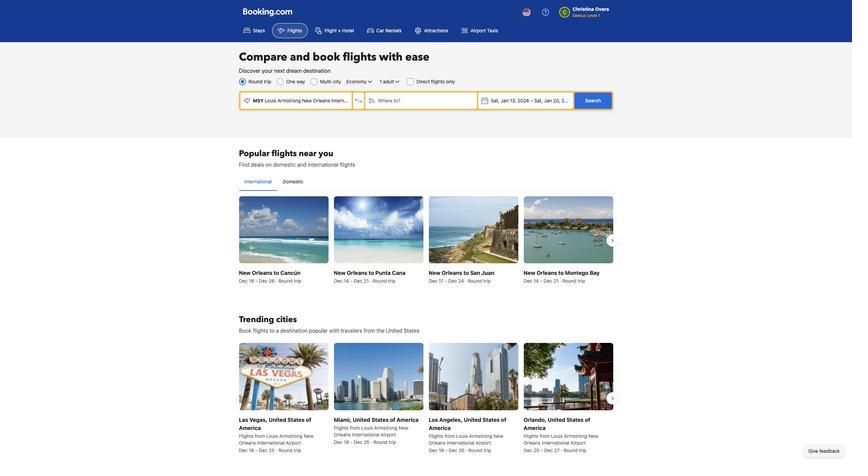 Task type: locate. For each thing, give the bounding box(es) containing it.
orleans left the punta
[[347, 270, 368, 276]]

destination down cities
[[280, 328, 308, 334]]

to left the san
[[464, 270, 469, 276]]

1 horizontal spatial 14
[[534, 278, 539, 284]]

0 vertical spatial 1
[[599, 13, 601, 18]]

cities
[[276, 314, 297, 325]]

los angeles, united states of america image
[[429, 343, 519, 410]]

region
[[234, 194, 619, 287], [234, 340, 619, 457]]

trip inside los angeles, united states of america flights from louis armstrong new orleans international airport dec 19 - dec 26 · round trip
[[484, 447, 491, 453]]

jan left 13,
[[501, 98, 509, 103]]

united right the miami,
[[353, 417, 371, 423]]

round inside orlando, united states of america flights from louis armstrong new orleans international airport dec 20 - dec 27 · round trip
[[564, 447, 578, 453]]

0 horizontal spatial sat,
[[491, 98, 500, 103]]

25
[[364, 439, 370, 445], [269, 447, 275, 453]]

2024 right 20,
[[562, 98, 573, 103]]

new orleans to montego bay image
[[524, 196, 614, 264]]

sat, left 13,
[[491, 98, 500, 103]]

new orleans to punta cana image
[[334, 196, 424, 264]]

· inside los angeles, united states of america flights from louis armstrong new orleans international airport dec 19 - dec 26 · round trip
[[466, 447, 467, 453]]

- inside new orleans to montego bay dec 14 - dec 21 · round trip
[[540, 278, 543, 284]]

travelers
[[341, 328, 362, 334]]

18 inside "miami, united states of america flights from louis armstrong new orleans international airport dec 18 - dec 25 · round trip"
[[344, 439, 349, 445]]

to inside new orleans to san juan dec 17 - dec 24 · round trip
[[464, 270, 469, 276]]

to for montego
[[559, 270, 564, 276]]

18 down the vegas,
[[249, 447, 254, 453]]

1 horizontal spatial 2024
[[562, 98, 573, 103]]

with inside trending cities book flights to a destination popular with travelers from the united states
[[329, 328, 340, 334]]

14 for new orleans to punta cana
[[344, 278, 349, 284]]

2 2024 from the left
[[562, 98, 573, 103]]

0 vertical spatial 25
[[364, 439, 370, 445]]

and down near
[[297, 162, 307, 168]]

new orleans to montego bay dec 14 - dec 21 · round trip
[[524, 270, 600, 284]]

orleans left the montego
[[537, 270, 558, 276]]

1 vertical spatial destination
[[280, 328, 308, 334]]

los angeles, united states of america flights from louis armstrong new orleans international airport dec 19 - dec 26 · round trip
[[429, 417, 507, 453]]

round inside las vegas, united states of america flights from louis armstrong new orleans international airport dec 18 - dec 25 · round trip
[[279, 447, 293, 453]]

to left the montego
[[559, 270, 564, 276]]

flights inside "miami, united states of america flights from louis armstrong new orleans international airport dec 18 - dec 25 · round trip"
[[334, 425, 349, 431]]

to left cancún at the left bottom
[[274, 270, 279, 276]]

america inside orlando, united states of america flights from louis armstrong new orleans international airport dec 20 - dec 27 · round trip
[[524, 425, 546, 431]]

1 14 from the left
[[344, 278, 349, 284]]

from inside las vegas, united states of america flights from louis armstrong new orleans international airport dec 18 - dec 25 · round trip
[[255, 433, 265, 439]]

from left the
[[364, 328, 375, 334]]

with right popular on the left of page
[[329, 328, 340, 334]]

flights inside los angeles, united states of america flights from louis armstrong new orleans international airport dec 19 - dec 26 · round trip
[[429, 433, 444, 439]]

orleans up 20
[[524, 440, 541, 446]]

0 horizontal spatial 1
[[380, 79, 382, 84]]

america left los
[[397, 417, 419, 423]]

new inside las vegas, united states of america flights from louis armstrong new orleans international airport dec 18 - dec 25 · round trip
[[304, 433, 314, 439]]

1 vertical spatial 18
[[249, 447, 254, 453]]

united inside los angeles, united states of america flights from louis armstrong new orleans international airport dec 19 - dec 26 · round trip
[[464, 417, 482, 423]]

orlando, united states of america image
[[524, 343, 614, 410]]

united inside orlando, united states of america flights from louis armstrong new orleans international airport dec 20 - dec 27 · round trip
[[548, 417, 566, 423]]

round inside the new orleans to cancún dec 19 - dec 26 · round trip
[[279, 278, 293, 284]]

1 vertical spatial 26
[[459, 447, 465, 453]]

adult
[[383, 79, 394, 84]]

and inside popular flights near you find deals on domestic and international flights
[[297, 162, 307, 168]]

0 horizontal spatial 2024
[[518, 98, 529, 103]]

26
[[269, 278, 275, 284], [459, 447, 465, 453]]

orleans down los
[[429, 440, 446, 446]]

flights
[[288, 28, 302, 33], [334, 425, 349, 431], [239, 433, 254, 439], [429, 433, 444, 439], [524, 433, 539, 439]]

2 region from the top
[[234, 340, 619, 457]]

from
[[364, 328, 375, 334], [350, 425, 360, 431], [255, 433, 265, 439], [445, 433, 455, 439], [540, 433, 550, 439]]

of inside los angeles, united states of america flights from louis armstrong new orleans international airport dec 19 - dec 26 · round trip
[[501, 417, 507, 423]]

0 vertical spatial 19
[[249, 278, 254, 284]]

0 horizontal spatial 25
[[269, 447, 275, 453]]

21 for punta
[[364, 278, 369, 284]]

america down los
[[429, 425, 451, 431]]

popular flights near you find deals on domestic and international flights
[[239, 148, 355, 168]]

1 vertical spatial region
[[234, 340, 619, 457]]

flights inside compare and book flights with ease discover your next dream destination
[[343, 50, 377, 65]]

1 horizontal spatial 21
[[554, 278, 559, 284]]

next
[[274, 68, 285, 74]]

armstrong inside los angeles, united states of america flights from louis armstrong new orleans international airport dec 19 - dec 26 · round trip
[[469, 433, 493, 439]]

car rentals
[[377, 28, 402, 33]]

0 vertical spatial 18
[[344, 439, 349, 445]]

1 left adult
[[380, 79, 382, 84]]

25 inside "miami, united states of america flights from louis armstrong new orleans international airport dec 18 - dec 25 · round trip"
[[364, 439, 370, 445]]

from down the miami,
[[350, 425, 360, 431]]

miami, united states of america image
[[334, 343, 424, 410]]

1 horizontal spatial 19
[[439, 447, 444, 453]]

jan left 20,
[[545, 98, 552, 103]]

flights
[[343, 50, 377, 65], [431, 79, 445, 84], [272, 148, 297, 159], [340, 162, 355, 168], [253, 328, 268, 334]]

21 inside new orleans to montego bay dec 14 - dec 21 · round trip
[[554, 278, 559, 284]]

msy louis armstrong new orleans international airport
[[253, 98, 376, 103]]

international inside orlando, united states of america flights from louis armstrong new orleans international airport dec 20 - dec 27 · round trip
[[542, 440, 570, 446]]

you
[[319, 148, 334, 159]]

orleans down las
[[239, 440, 256, 446]]

0 horizontal spatial jan
[[501, 98, 509, 103]]

1 vertical spatial 25
[[269, 447, 275, 453]]

26 inside the new orleans to cancún dec 19 - dec 26 · round trip
[[269, 278, 275, 284]]

to
[[274, 270, 279, 276], [369, 270, 374, 276], [464, 270, 469, 276], [559, 270, 564, 276], [270, 328, 275, 334]]

sat, right "–"
[[535, 98, 543, 103]]

1 down overa
[[599, 13, 601, 18]]

with up adult
[[379, 50, 403, 65]]

· inside new orleans to punta cana dec 14 - dec 21 · round trip
[[370, 278, 372, 284]]

domestic
[[273, 162, 296, 168]]

2024 left "–"
[[518, 98, 529, 103]]

21 inside new orleans to punta cana dec 14 - dec 21 · round trip
[[364, 278, 369, 284]]

international inside button
[[245, 179, 272, 184]]

· inside new orleans to montego bay dec 14 - dec 21 · round trip
[[560, 278, 562, 284]]

0 horizontal spatial 21
[[364, 278, 369, 284]]

round
[[249, 79, 263, 84], [279, 278, 293, 284], [373, 278, 387, 284], [468, 278, 482, 284], [563, 278, 577, 284], [374, 439, 388, 445], [279, 447, 293, 453], [469, 447, 483, 453], [564, 447, 578, 453]]

1 vertical spatial 19
[[439, 447, 444, 453]]

to inside the new orleans to cancún dec 19 - dec 26 · round trip
[[274, 270, 279, 276]]

tab list
[[239, 173, 614, 191]]

trip
[[264, 79, 271, 84], [294, 278, 302, 284], [388, 278, 396, 284], [484, 278, 491, 284], [578, 278, 586, 284], [389, 439, 396, 445], [294, 447, 301, 453], [484, 447, 491, 453], [579, 447, 587, 453]]

sat, jan 13, 2024 – sat, jan 20, 2024
[[491, 98, 573, 103]]

booking.com logo image
[[243, 8, 292, 16], [243, 8, 292, 16]]

new
[[302, 98, 312, 103], [239, 270, 251, 276], [334, 270, 346, 276], [429, 270, 441, 276], [524, 270, 536, 276], [399, 425, 409, 431], [304, 433, 314, 439], [494, 433, 504, 439], [589, 433, 599, 439]]

airport
[[471, 28, 486, 33], [360, 98, 376, 103], [381, 432, 396, 438], [286, 440, 301, 446], [476, 440, 491, 446], [571, 440, 586, 446]]

united right the
[[386, 328, 402, 334]]

0 horizontal spatial 18
[[249, 447, 254, 453]]

destination inside compare and book flights with ease discover your next dream destination
[[303, 68, 331, 74]]

international
[[332, 98, 359, 103], [245, 179, 272, 184], [352, 432, 380, 438], [257, 440, 285, 446], [447, 440, 475, 446], [542, 440, 570, 446]]

1 vertical spatial and
[[297, 162, 307, 168]]

1 horizontal spatial 25
[[364, 439, 370, 445]]

round trip
[[249, 79, 271, 84]]

1 horizontal spatial 18
[[344, 439, 349, 445]]

19 inside los angeles, united states of america flights from louis armstrong new orleans international airport dec 19 - dec 26 · round trip
[[439, 447, 444, 453]]

0 vertical spatial and
[[290, 50, 310, 65]]

from down the vegas,
[[255, 433, 265, 439]]

round inside los angeles, united states of america flights from louis armstrong new orleans international airport dec 19 - dec 26 · round trip
[[469, 447, 483, 453]]

1 horizontal spatial sat,
[[535, 98, 543, 103]]

louis inside los angeles, united states of america flights from louis armstrong new orleans international airport dec 19 - dec 26 · round trip
[[456, 433, 468, 439]]

0 vertical spatial with
[[379, 50, 403, 65]]

to inside new orleans to montego bay dec 14 - dec 21 · round trip
[[559, 270, 564, 276]]

attractions
[[424, 28, 448, 33]]

orleans inside las vegas, united states of america flights from louis armstrong new orleans international airport dec 18 - dec 25 · round trip
[[239, 440, 256, 446]]

deals
[[251, 162, 264, 168]]

flight + hotel link
[[309, 23, 360, 38]]

international inside las vegas, united states of america flights from louis armstrong new orleans international airport dec 18 - dec 25 · round trip
[[257, 440, 285, 446]]

states
[[404, 328, 420, 334], [288, 417, 305, 423], [372, 417, 389, 423], [483, 417, 500, 423], [567, 417, 584, 423]]

- inside new orleans to san juan dec 17 - dec 24 · round trip
[[445, 278, 447, 284]]

airport inside los angeles, united states of america flights from louis armstrong new orleans international airport dec 19 - dec 26 · round trip
[[476, 440, 491, 446]]

dec
[[239, 278, 248, 284], [259, 278, 268, 284], [334, 278, 343, 284], [354, 278, 363, 284], [429, 278, 438, 284], [449, 278, 457, 284], [524, 278, 533, 284], [544, 278, 553, 284], [334, 439, 343, 445], [354, 439, 363, 445], [239, 447, 248, 453], [259, 447, 268, 453], [429, 447, 438, 453], [449, 447, 458, 453], [524, 447, 533, 453], [545, 447, 553, 453]]

miami,
[[334, 417, 352, 423]]

2 21 from the left
[[554, 278, 559, 284]]

trip inside new orleans to montego bay dec 14 - dec 21 · round trip
[[578, 278, 586, 284]]

1 of from the left
[[306, 417, 311, 423]]

orleans inside los angeles, united states of america flights from louis armstrong new orleans international airport dec 19 - dec 26 · round trip
[[429, 440, 446, 446]]

1 21 from the left
[[364, 278, 369, 284]]

stays
[[253, 28, 265, 33]]

-
[[256, 278, 258, 284], [351, 278, 353, 284], [445, 278, 447, 284], [540, 278, 543, 284], [350, 439, 353, 445], [256, 447, 258, 453], [445, 447, 448, 453], [541, 447, 543, 453]]

to inside trending cities book flights to a destination popular with travelers from the united states
[[270, 328, 275, 334]]

louis inside las vegas, united states of america flights from louis armstrong new orleans international airport dec 18 - dec 25 · round trip
[[267, 433, 278, 439]]

flights up domestic
[[272, 148, 297, 159]]

give feedback
[[809, 448, 840, 454]]

christina overa genius level 1
[[573, 6, 609, 18]]

flights inside trending cities book flights to a destination popular with travelers from the united states
[[253, 328, 268, 334]]

trending cities book flights to a destination popular with travelers from the united states
[[239, 314, 420, 334]]

2 14 from the left
[[534, 278, 539, 284]]

america down orlando,
[[524, 425, 546, 431]]

from down angeles,
[[445, 433, 455, 439]]

1 2024 from the left
[[518, 98, 529, 103]]

airport inside "miami, united states of america flights from louis armstrong new orleans international airport dec 18 - dec 25 · round trip"
[[381, 432, 396, 438]]

3 of from the left
[[501, 417, 507, 423]]

from inside orlando, united states of america flights from louis armstrong new orleans international airport dec 20 - dec 27 · round trip
[[540, 433, 550, 439]]

with
[[379, 50, 403, 65], [329, 328, 340, 334]]

to left the punta
[[369, 270, 374, 276]]

flights inside orlando, united states of america flights from louis armstrong new orleans international airport dec 20 - dec 27 · round trip
[[524, 433, 539, 439]]

1 horizontal spatial 26
[[459, 447, 465, 453]]

1 adult
[[380, 79, 394, 84]]

1 vertical spatial 1
[[380, 79, 382, 84]]

give feedback button
[[804, 445, 846, 457]]

25 inside las vegas, united states of america flights from louis armstrong new orleans international airport dec 18 - dec 25 · round trip
[[269, 447, 275, 453]]

0 vertical spatial destination
[[303, 68, 331, 74]]

- inside new orleans to punta cana dec 14 - dec 21 · round trip
[[351, 278, 353, 284]]

region containing las vegas, united states of america
[[234, 340, 619, 457]]

give
[[809, 448, 819, 454]]

1 inside christina overa genius level 1
[[599, 13, 601, 18]]

armstrong
[[278, 98, 301, 103], [374, 425, 398, 431], [279, 433, 303, 439], [469, 433, 493, 439], [564, 433, 588, 439]]

1
[[599, 13, 601, 18], [380, 79, 382, 84]]

orleans inside new orleans to montego bay dec 14 - dec 21 · round trip
[[537, 270, 558, 276]]

from down orlando,
[[540, 433, 550, 439]]

search button
[[575, 93, 612, 109]]

from inside los angeles, united states of america flights from louis armstrong new orleans international airport dec 19 - dec 26 · round trip
[[445, 433, 455, 439]]

from inside trending cities book flights to a destination popular with travelers from the united states
[[364, 328, 375, 334]]

destination up multi-
[[303, 68, 331, 74]]

flights up economy
[[343, 50, 377, 65]]

stays link
[[238, 23, 271, 38]]

car rentals link
[[361, 23, 408, 38]]

14 inside new orleans to montego bay dec 14 - dec 21 · round trip
[[534, 278, 539, 284]]

discover
[[239, 68, 261, 74]]

1 horizontal spatial jan
[[545, 98, 552, 103]]

near
[[299, 148, 317, 159]]

orleans left cancún at the left bottom
[[252, 270, 273, 276]]

0 horizontal spatial 19
[[249, 278, 254, 284]]

flights left only
[[431, 79, 445, 84]]

18
[[344, 439, 349, 445], [249, 447, 254, 453]]

0 horizontal spatial 14
[[344, 278, 349, 284]]

attractions link
[[409, 23, 454, 38]]

vegas,
[[250, 417, 268, 423]]

america down las
[[239, 425, 261, 431]]

19
[[249, 278, 254, 284], [439, 447, 444, 453]]

4 of from the left
[[585, 417, 591, 423]]

1 horizontal spatial 1
[[599, 13, 601, 18]]

united inside trending cities book flights to a destination popular with travelers from the united states
[[386, 328, 402, 334]]

new inside new orleans to punta cana dec 14 - dec 21 · round trip
[[334, 270, 346, 276]]

0 vertical spatial 26
[[269, 278, 275, 284]]

to?
[[394, 98, 401, 103]]

united right angeles,
[[464, 417, 482, 423]]

of inside orlando, united states of america flights from louis armstrong new orleans international airport dec 20 - dec 27 · round trip
[[585, 417, 591, 423]]

states inside trending cities book flights to a destination popular with travelers from the united states
[[404, 328, 420, 334]]

united right orlando,
[[548, 417, 566, 423]]

13,
[[510, 98, 517, 103]]

to left a
[[270, 328, 275, 334]]

domestic button
[[277, 173, 309, 191]]

1 vertical spatial with
[[329, 328, 340, 334]]

0 horizontal spatial with
[[329, 328, 340, 334]]

1 region from the top
[[234, 194, 619, 287]]

0 horizontal spatial 26
[[269, 278, 275, 284]]

orleans down the miami,
[[334, 432, 351, 438]]

2024
[[518, 98, 529, 103], [562, 98, 573, 103]]

and up dream
[[290, 50, 310, 65]]

1 horizontal spatial with
[[379, 50, 403, 65]]

united right the vegas,
[[269, 417, 286, 423]]

car
[[377, 28, 384, 33]]

14
[[344, 278, 349, 284], [534, 278, 539, 284]]

0 vertical spatial region
[[234, 194, 619, 287]]

trip inside new orleans to san juan dec 17 - dec 24 · round trip
[[484, 278, 491, 284]]

21
[[364, 278, 369, 284], [554, 278, 559, 284]]

find
[[239, 162, 250, 168]]

feedback
[[820, 448, 840, 454]]

of
[[306, 417, 311, 423], [390, 417, 396, 423], [501, 417, 507, 423], [585, 417, 591, 423]]

united inside "miami, united states of america flights from louis armstrong new orleans international airport dec 18 - dec 25 · round trip"
[[353, 417, 371, 423]]

san
[[471, 270, 480, 276]]

flights down trending
[[253, 328, 268, 334]]

armstrong inside las vegas, united states of america flights from louis armstrong new orleans international airport dec 18 - dec 25 · round trip
[[279, 433, 303, 439]]

domestic
[[283, 179, 304, 184]]

orleans inside new orleans to san juan dec 17 - dec 24 · round trip
[[442, 270, 463, 276]]

orleans up 24
[[442, 270, 463, 276]]

one
[[286, 79, 295, 84]]

18 down the miami,
[[344, 439, 349, 445]]

2 of from the left
[[390, 417, 396, 423]]

way
[[297, 79, 305, 84]]



Task type: describe. For each thing, give the bounding box(es) containing it.
overa
[[596, 6, 609, 12]]

24
[[459, 278, 464, 284]]

trip inside las vegas, united states of america flights from louis armstrong new orleans international airport dec 18 - dec 25 · round trip
[[294, 447, 301, 453]]

1 inside popup button
[[380, 79, 382, 84]]

14 for new orleans to montego bay
[[534, 278, 539, 284]]

26 inside los angeles, united states of america flights from louis armstrong new orleans international airport dec 19 - dec 26 · round trip
[[459, 447, 465, 453]]

orlando, united states of america flights from louis armstrong new orleans international airport dec 20 - dec 27 · round trip
[[524, 417, 599, 453]]

america inside las vegas, united states of america flights from louis armstrong new orleans international airport dec 18 - dec 25 · round trip
[[239, 425, 261, 431]]

new orleans to cancún image
[[239, 196, 329, 264]]

book
[[313, 50, 340, 65]]

20
[[534, 447, 540, 453]]

2 jan from the left
[[545, 98, 552, 103]]

tab list containing international
[[239, 173, 614, 191]]

airport inside las vegas, united states of america flights from louis armstrong new orleans international airport dec 18 - dec 25 · round trip
[[286, 440, 301, 446]]

orleans inside the new orleans to cancún dec 19 - dec 26 · round trip
[[252, 270, 273, 276]]

only
[[446, 79, 455, 84]]

flights right international at the top left
[[340, 162, 355, 168]]

international inside "miami, united states of america flights from louis armstrong new orleans international airport dec 18 - dec 25 · round trip"
[[352, 432, 380, 438]]

new inside los angeles, united states of america flights from louis armstrong new orleans international airport dec 19 - dec 26 · round trip
[[494, 433, 504, 439]]

international inside los angeles, united states of america flights from louis armstrong new orleans international airport dec 19 - dec 26 · round trip
[[447, 440, 475, 446]]

los
[[429, 417, 438, 423]]

montego
[[565, 270, 589, 276]]

flights inside las vegas, united states of america flights from louis armstrong new orleans international airport dec 18 - dec 25 · round trip
[[239, 433, 254, 439]]

new orleans to san juan dec 17 - dec 24 · round trip
[[429, 270, 495, 284]]

popular
[[239, 148, 270, 159]]

genius
[[573, 13, 586, 18]]

- inside "miami, united states of america flights from louis armstrong new orleans international airport dec 18 - dec 25 · round trip"
[[350, 439, 353, 445]]

a
[[276, 328, 279, 334]]

angeles,
[[440, 417, 463, 423]]

sat, jan 13, 2024 – sat, jan 20, 2024 button
[[479, 93, 573, 109]]

louis inside "miami, united states of america flights from louis armstrong new orleans international airport dec 18 - dec 25 · round trip"
[[362, 425, 373, 431]]

book
[[239, 328, 252, 334]]

destination inside trending cities book flights to a destination popular with travelers from the united states
[[280, 328, 308, 334]]

states inside los angeles, united states of america flights from louis armstrong new orleans international airport dec 19 - dec 26 · round trip
[[483, 417, 500, 423]]

trip inside "miami, united states of america flights from louis armstrong new orleans international airport dec 18 - dec 25 · round trip"
[[389, 439, 396, 445]]

orleans inside orlando, united states of america flights from louis armstrong new orleans international airport dec 20 - dec 27 · round trip
[[524, 440, 541, 446]]

miami, united states of america flights from louis armstrong new orleans international airport dec 18 - dec 25 · round trip
[[334, 417, 419, 445]]

· inside the new orleans to cancún dec 19 - dec 26 · round trip
[[276, 278, 277, 284]]

trending
[[239, 314, 274, 325]]

bay
[[590, 270, 600, 276]]

region containing new orleans to cancún
[[234, 194, 619, 287]]

to for san
[[464, 270, 469, 276]]

21 for montego
[[554, 278, 559, 284]]

rentals
[[386, 28, 402, 33]]

–
[[531, 98, 533, 103]]

juan
[[482, 270, 495, 276]]

where to? button
[[366, 93, 477, 109]]

airport taxis
[[471, 28, 499, 33]]

flight
[[325, 28, 337, 33]]

+
[[338, 28, 341, 33]]

city
[[333, 79, 341, 84]]

multi-city
[[320, 79, 341, 84]]

· inside orlando, united states of america flights from louis armstrong new orleans international airport dec 20 - dec 27 · round trip
[[561, 447, 563, 453]]

flight + hotel
[[325, 28, 354, 33]]

new inside new orleans to montego bay dec 14 - dec 21 · round trip
[[524, 270, 536, 276]]

- inside orlando, united states of america flights from louis armstrong new orleans international airport dec 20 - dec 27 · round trip
[[541, 447, 543, 453]]

louis inside orlando, united states of america flights from louis armstrong new orleans international airport dec 20 - dec 27 · round trip
[[551, 433, 563, 439]]

direct flights only
[[417, 79, 455, 84]]

round inside new orleans to punta cana dec 14 - dec 21 · round trip
[[373, 278, 387, 284]]

your
[[262, 68, 273, 74]]

dream
[[286, 68, 302, 74]]

america inside "miami, united states of america flights from louis armstrong new orleans international airport dec 18 - dec 25 · round trip"
[[397, 417, 419, 423]]

armstrong inside "miami, united states of america flights from louis armstrong new orleans international airport dec 18 - dec 25 · round trip"
[[374, 425, 398, 431]]

with inside compare and book flights with ease discover your next dream destination
[[379, 50, 403, 65]]

of inside las vegas, united states of america flights from louis armstrong new orleans international airport dec 18 - dec 25 · round trip
[[306, 417, 311, 423]]

19 inside the new orleans to cancún dec 19 - dec 26 · round trip
[[249, 278, 254, 284]]

airport inside orlando, united states of america flights from louis armstrong new orleans international airport dec 20 - dec 27 · round trip
[[571, 440, 586, 446]]

international button
[[239, 173, 277, 191]]

new inside orlando, united states of america flights from louis armstrong new orleans international airport dec 20 - dec 27 · round trip
[[589, 433, 599, 439]]

1 adult button
[[379, 78, 402, 86]]

round inside new orleans to montego bay dec 14 - dec 21 · round trip
[[563, 278, 577, 284]]

trip inside new orleans to punta cana dec 14 - dec 21 · round trip
[[388, 278, 396, 284]]

- inside las vegas, united states of america flights from louis armstrong new orleans international airport dec 18 - dec 25 · round trip
[[256, 447, 258, 453]]

las vegas, united states of america flights from louis armstrong new orleans international airport dec 18 - dec 25 · round trip
[[239, 417, 314, 453]]

international
[[308, 162, 339, 168]]

to for cancún
[[274, 270, 279, 276]]

· inside las vegas, united states of america flights from louis armstrong new orleans international airport dec 18 - dec 25 · round trip
[[276, 447, 277, 453]]

las vegas, united states of america image
[[239, 343, 329, 410]]

compare
[[239, 50, 287, 65]]

1 jan from the left
[[501, 98, 509, 103]]

taxis
[[487, 28, 499, 33]]

1 sat, from the left
[[491, 98, 500, 103]]

· inside new orleans to san juan dec 17 - dec 24 · round trip
[[466, 278, 467, 284]]

to for punta
[[369, 270, 374, 276]]

msy
[[253, 98, 264, 103]]

states inside "miami, united states of america flights from louis armstrong new orleans international airport dec 18 - dec 25 · round trip"
[[372, 417, 389, 423]]

new inside the new orleans to cancún dec 19 - dec 26 · round trip
[[239, 270, 251, 276]]

orlando,
[[524, 417, 547, 423]]

2 sat, from the left
[[535, 98, 543, 103]]

the
[[377, 328, 385, 334]]

new orleans to cancún dec 19 - dec 26 · round trip
[[239, 270, 302, 284]]

on
[[266, 162, 272, 168]]

multi-
[[320, 79, 333, 84]]

hotel
[[342, 28, 354, 33]]

united inside las vegas, united states of america flights from louis armstrong new orleans international airport dec 18 - dec 25 · round trip
[[269, 417, 286, 423]]

new inside "miami, united states of america flights from louis armstrong new orleans international airport dec 18 - dec 25 · round trip"
[[399, 425, 409, 431]]

new orleans to punta cana dec 14 - dec 21 · round trip
[[334, 270, 406, 284]]

from inside "miami, united states of america flights from louis armstrong new orleans international airport dec 18 - dec 25 · round trip"
[[350, 425, 360, 431]]

and inside compare and book flights with ease discover your next dream destination
[[290, 50, 310, 65]]

airport taxis link
[[456, 23, 504, 38]]

ease
[[406, 50, 430, 65]]

27
[[555, 447, 560, 453]]

states inside las vegas, united states of america flights from louis armstrong new orleans international airport dec 18 - dec 25 · round trip
[[288, 417, 305, 423]]

states inside orlando, united states of america flights from louis armstrong new orleans international airport dec 20 - dec 27 · round trip
[[567, 417, 584, 423]]

where
[[378, 98, 393, 103]]

new orleans to san juan image
[[429, 196, 519, 264]]

new inside new orleans to san juan dec 17 - dec 24 · round trip
[[429, 270, 441, 276]]

las
[[239, 417, 248, 423]]

- inside the new orleans to cancún dec 19 - dec 26 · round trip
[[256, 278, 258, 284]]

20,
[[554, 98, 561, 103]]

round inside "miami, united states of america flights from louis armstrong new orleans international airport dec 18 - dec 25 · round trip"
[[374, 439, 388, 445]]

punta
[[376, 270, 391, 276]]

christina
[[573, 6, 594, 12]]

of inside "miami, united states of america flights from louis armstrong new orleans international airport dec 18 - dec 25 · round trip"
[[390, 417, 396, 423]]

america inside los angeles, united states of america flights from louis armstrong new orleans international airport dec 19 - dec 26 · round trip
[[429, 425, 451, 431]]

orleans inside "miami, united states of america flights from louis armstrong new orleans international airport dec 18 - dec 25 · round trip"
[[334, 432, 351, 438]]

· inside "miami, united states of america flights from louis armstrong new orleans international airport dec 18 - dec 25 · round trip"
[[371, 439, 372, 445]]

flights link
[[272, 23, 308, 38]]

orleans inside new orleans to punta cana dec 14 - dec 21 · round trip
[[347, 270, 368, 276]]

search
[[586, 98, 601, 103]]

armstrong inside orlando, united states of america flights from louis armstrong new orleans international airport dec 20 - dec 27 · round trip
[[564, 433, 588, 439]]

popular
[[309, 328, 328, 334]]

17
[[439, 278, 444, 284]]

direct
[[417, 79, 430, 84]]

compare and book flights with ease discover your next dream destination
[[239, 50, 430, 74]]

economy
[[347, 79, 367, 84]]

one way
[[286, 79, 305, 84]]

level
[[587, 13, 598, 18]]

where to?
[[378, 98, 401, 103]]

cana
[[392, 270, 406, 276]]

round inside new orleans to san juan dec 17 - dec 24 · round trip
[[468, 278, 482, 284]]

18 inside las vegas, united states of america flights from louis armstrong new orleans international airport dec 18 - dec 25 · round trip
[[249, 447, 254, 453]]

- inside los angeles, united states of america flights from louis armstrong new orleans international airport dec 19 - dec 26 · round trip
[[445, 447, 448, 453]]

trip inside orlando, united states of america flights from louis armstrong new orleans international airport dec 20 - dec 27 · round trip
[[579, 447, 587, 453]]

trip inside the new orleans to cancún dec 19 - dec 26 · round trip
[[294, 278, 302, 284]]

orleans down multi-
[[313, 98, 330, 103]]



Task type: vqa. For each thing, say whether or not it's contained in the screenshot.
1 in 'dropdown button'
yes



